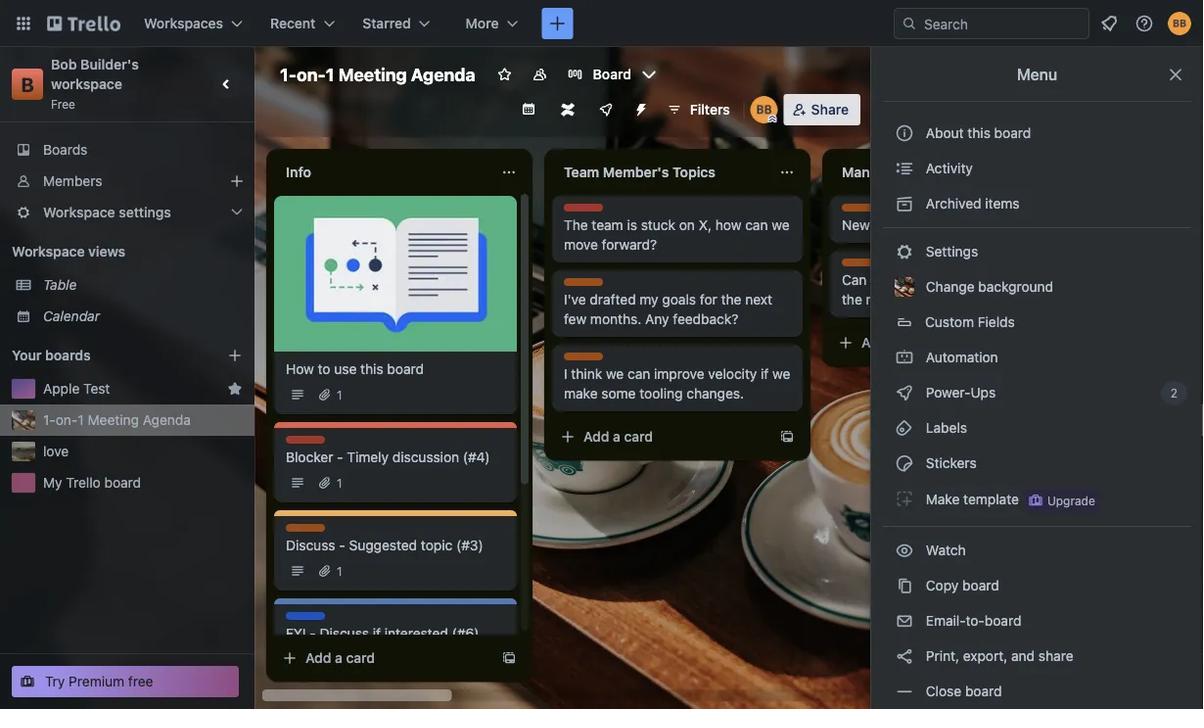 Task type: describe. For each thing, give the bounding box(es) containing it.
how
[[286, 361, 314, 377]]

and
[[1012, 648, 1036, 664]]

copy board
[[923, 578, 1000, 594]]

boards link
[[0, 134, 255, 166]]

change background
[[923, 279, 1054, 295]]

i think we can improve velocity if we make some tooling changes. link
[[564, 364, 792, 404]]

2 fyi from the top
[[286, 626, 306, 642]]

sm image for labels
[[895, 418, 915, 438]]

board
[[593, 66, 632, 82]]

settings
[[923, 243, 979, 260]]

sm image for automation
[[895, 348, 915, 367]]

about this board button
[[884, 118, 1192, 149]]

labels link
[[884, 412, 1192, 444]]

drafted
[[590, 291, 636, 308]]

0 horizontal spatial 1-on-1 meeting agenda
[[43, 412, 191, 428]]

menu
[[1018, 65, 1058, 84]]

blocker blocker - timely discussion (#4)
[[286, 437, 490, 465]]

ups
[[971, 385, 997, 401]]

table
[[43, 277, 77, 293]]

tooling
[[640, 385, 683, 402]]

the inside discuss can you please give feedback on the report?
[[843, 291, 863, 308]]

discuss for can
[[843, 260, 887, 273]]

interested
[[385, 626, 448, 642]]

bob builder (bobbuilder40) image
[[751, 96, 779, 123]]

sm image for stickers
[[895, 454, 915, 473]]

members
[[43, 173, 102, 189]]

workspace navigation collapse icon image
[[214, 71, 241, 98]]

board right use
[[387, 361, 424, 377]]

create board or workspace image
[[548, 14, 568, 33]]

i've
[[564, 291, 586, 308]]

add a card button for info
[[274, 643, 494, 674]]

activity link
[[884, 153, 1192, 184]]

0 horizontal spatial on-
[[56, 412, 78, 428]]

how to use this board link
[[286, 360, 506, 379]]

star or unstar board image
[[497, 67, 513, 82]]

board button
[[560, 59, 665, 90]]

color: red, title: "blocker" element for blocker - timely discussion (#4)
[[286, 436, 329, 451]]

color: blue, title: "fyi" element
[[286, 612, 325, 627]]

1 down use
[[337, 388, 342, 402]]

- for blocker
[[337, 449, 343, 465]]

make template
[[923, 491, 1020, 507]]

custom
[[926, 314, 975, 330]]

forward?
[[602, 237, 657, 253]]

print,
[[927, 648, 960, 664]]

workspace for workspace settings
[[43, 204, 115, 220]]

report?
[[867, 291, 912, 308]]

try
[[45, 674, 65, 690]]

discuss - suggested topic (#3) link
[[286, 536, 506, 555]]

more button
[[454, 8, 530, 39]]

give
[[943, 272, 969, 288]]

power-
[[927, 385, 971, 401]]

change background link
[[884, 271, 1192, 303]]

1 vertical spatial 1-
[[43, 412, 56, 428]]

board up print, export, and share
[[985, 613, 1022, 629]]

program
[[926, 217, 979, 233]]

team
[[592, 217, 624, 233]]

test
[[83, 381, 110, 397]]

(#4)
[[463, 449, 490, 465]]

color: orange, title: "discuss" element for you
[[843, 259, 887, 273]]

discuss i think we can improve velocity if we make some tooling changes.
[[564, 354, 791, 402]]

workspaces button
[[132, 8, 255, 39]]

1 vertical spatial meeting
[[88, 412, 139, 428]]

close
[[927, 683, 962, 699]]

the
[[564, 217, 588, 233]]

discuss for discuss
[[286, 525, 330, 539]]

sm image for copy board
[[895, 576, 915, 596]]

print, export, and share
[[923, 648, 1074, 664]]

add a card for team member's topics
[[584, 429, 653, 445]]

training
[[874, 217, 922, 233]]

next
[[746, 291, 773, 308]]

1 vertical spatial this
[[361, 361, 384, 377]]

sm image for power-ups
[[895, 383, 915, 403]]

upgrade
[[1048, 494, 1096, 507]]

fyi - discuss if interested (#6) link
[[286, 624, 506, 644]]

my trello board
[[43, 475, 141, 491]]

views
[[88, 243, 125, 260]]

workspace views
[[12, 243, 125, 260]]

discuss can you please give feedback on the report?
[[843, 260, 1051, 308]]

goals
[[663, 291, 697, 308]]

member's
[[603, 164, 670, 180]]

new
[[843, 217, 871, 233]]

topics inside 'text box'
[[916, 164, 959, 180]]

manager's topics
[[843, 164, 959, 180]]

Info text field
[[274, 157, 490, 188]]

can inside blocker the team is stuck on x, how can we move forward?
[[746, 217, 769, 233]]

watch
[[923, 542, 970, 558]]

sm image for settings
[[895, 242, 915, 262]]

1 fyi from the top
[[286, 613, 304, 627]]

starred icon image
[[227, 381, 243, 397]]

watch link
[[884, 535, 1192, 566]]

sm image for watch
[[895, 541, 915, 560]]

b
[[21, 72, 34, 96]]

sm image for close board
[[895, 682, 915, 701]]

meeting inside text field
[[339, 64, 407, 85]]

please
[[898, 272, 939, 288]]

copy board link
[[884, 570, 1192, 602]]

on inside blocker the team is stuck on x, how can we move forward?
[[680, 217, 695, 233]]

a for team member's topics
[[613, 429, 621, 445]]

1 down the discuss discuss - suggested topic (#3)
[[337, 564, 342, 578]]

card for info
[[346, 650, 375, 666]]

Board name text field
[[270, 59, 486, 90]]

custom fields
[[926, 314, 1016, 330]]

b link
[[12, 69, 43, 100]]

(#6)
[[452, 626, 479, 642]]

archived
[[927, 195, 982, 212]]

card for team member's topics
[[625, 429, 653, 445]]

board inside 'link'
[[104, 475, 141, 491]]

close board
[[923, 683, 1003, 699]]

1-on-1 meeting agenda link
[[43, 410, 243, 430]]

labels
[[923, 420, 968, 436]]

custom fields button
[[884, 307, 1192, 338]]

starred
[[363, 15, 411, 31]]

color: orange, title: "discuss" element for think
[[564, 353, 609, 367]]

add board image
[[227, 348, 243, 363]]

upgrade button
[[1025, 489, 1100, 512]]

color: orange, title: "discuss" element for drafted
[[564, 278, 609, 293]]

apple test
[[43, 381, 110, 397]]

bob builder (bobbuilder40) image
[[1169, 12, 1192, 35]]

add for info
[[306, 650, 332, 666]]

discuss for new
[[843, 205, 887, 218]]

switch to… image
[[14, 14, 33, 33]]

builder's
[[80, 56, 139, 72]]

sm image for activity
[[895, 159, 915, 178]]

can you please give feedback on the report? link
[[843, 270, 1070, 310]]

settings
[[119, 204, 171, 220]]

archived items link
[[884, 188, 1192, 219]]

share button
[[784, 94, 861, 125]]

love
[[43, 443, 69, 459]]

few
[[564, 311, 587, 327]]

color: red, title: "blocker" element for the team is stuck on x, how can we move forward?
[[564, 204, 607, 218]]

primary element
[[0, 0, 1204, 47]]

move
[[564, 237, 598, 253]]

on inside discuss can you please give feedback on the report?
[[1035, 272, 1051, 288]]

the inside discuss i've drafted my goals for the next few months. any feedback?
[[722, 291, 742, 308]]



Task type: vqa. For each thing, say whether or not it's contained in the screenshot.
sm image inside the Watch LINK
yes



Task type: locate. For each thing, give the bounding box(es) containing it.
0 horizontal spatial add a card button
[[274, 643, 494, 674]]

2 sm image from the top
[[895, 242, 915, 262]]

1 down blocker blocker - timely discussion (#4)
[[337, 476, 342, 490]]

we up some
[[606, 366, 624, 382]]

2 topics from the left
[[916, 164, 959, 180]]

sm image down training on the right top of the page
[[895, 242, 915, 262]]

sm image up training on the right top of the page
[[895, 194, 915, 214]]

1 horizontal spatial if
[[761, 366, 769, 382]]

1 horizontal spatial 1-on-1 meeting agenda
[[280, 64, 476, 85]]

sm image inside stickers link
[[895, 454, 915, 473]]

workspace for workspace views
[[12, 243, 85, 260]]

1 horizontal spatial the
[[843, 291, 863, 308]]

0 horizontal spatial on
[[680, 217, 695, 233]]

1 vertical spatial on
[[1035, 272, 1051, 288]]

sm image for archived items
[[895, 194, 915, 214]]

4 sm image from the top
[[895, 611, 915, 631]]

add a card button down tooling
[[553, 421, 772, 453]]

4 sm image from the top
[[895, 383, 915, 403]]

1 horizontal spatial a
[[613, 429, 621, 445]]

copy
[[927, 578, 959, 594]]

1 sm image from the top
[[895, 159, 915, 178]]

0 horizontal spatial if
[[373, 626, 381, 642]]

feedback?
[[673, 311, 739, 327]]

this member is an admin of this board. image
[[769, 115, 778, 123]]

1 horizontal spatial color: red, title: "blocker" element
[[564, 204, 607, 218]]

sm image left power-
[[895, 383, 915, 403]]

color: orange, title: "discuss" element down new
[[843, 259, 887, 273]]

power ups image
[[598, 102, 614, 118]]

workspace
[[43, 204, 115, 220], [12, 243, 85, 260]]

blocker for blocker
[[286, 437, 329, 451]]

5 sm image from the top
[[895, 418, 915, 438]]

we right 'how'
[[772, 217, 790, 233]]

on- down apple
[[56, 412, 78, 428]]

workspace up table
[[12, 243, 85, 260]]

1 horizontal spatial add a card button
[[553, 421, 772, 453]]

filters
[[690, 101, 731, 118]]

sm image for email-to-board
[[895, 611, 915, 631]]

1-on-1 meeting agenda inside text field
[[280, 64, 476, 85]]

calendar
[[43, 308, 100, 324]]

workspace inside dropdown button
[[43, 204, 115, 220]]

0 vertical spatial color: red, title: "blocker" element
[[564, 204, 607, 218]]

bob
[[51, 56, 77, 72]]

email-to-board
[[923, 613, 1022, 629]]

0 horizontal spatial can
[[628, 366, 651, 382]]

can up some
[[628, 366, 651, 382]]

add down color: blue, title: "fyi" element at the left of the page
[[306, 650, 332, 666]]

1 vertical spatial workspace
[[12, 243, 85, 260]]

0 horizontal spatial meeting
[[88, 412, 139, 428]]

0 vertical spatial 1-on-1 meeting agenda
[[280, 64, 476, 85]]

blocker - timely discussion (#4) link
[[286, 448, 506, 467]]

discuss inside discuss i've drafted my goals for the next few months. any feedback?
[[564, 279, 609, 293]]

discuss i've drafted my goals for the next few months. any feedback?
[[564, 279, 773, 327]]

workspace settings
[[43, 204, 171, 220]]

sm image left make
[[895, 489, 915, 508]]

1 the from the left
[[722, 291, 742, 308]]

starred button
[[351, 8, 443, 39]]

3 sm image from the top
[[895, 576, 915, 596]]

color: orange, title: "discuss" element up few
[[564, 278, 609, 293]]

- inside blocker blocker - timely discussion (#4)
[[337, 449, 343, 465]]

sm image inside labels link
[[895, 418, 915, 438]]

0 vertical spatial create from template… image
[[780, 429, 795, 445]]

sm image inside automation link
[[895, 348, 915, 367]]

sm image inside activity link
[[895, 159, 915, 178]]

0 vertical spatial agenda
[[411, 64, 476, 85]]

Team Member's Topics text field
[[553, 157, 768, 188]]

sm image left "activity"
[[895, 159, 915, 178]]

2 sm image from the top
[[895, 541, 915, 560]]

background
[[979, 279, 1054, 295]]

color: orange, title: "discuss" element down manager's
[[843, 204, 887, 218]]

months.
[[591, 311, 642, 327]]

blocker inside blocker the team is stuck on x, how can we move forward?
[[564, 205, 607, 218]]

2
[[1171, 386, 1179, 400]]

discuss
[[843, 205, 887, 218], [843, 260, 887, 273], [564, 279, 609, 293], [564, 354, 609, 367], [286, 525, 330, 539], [286, 537, 335, 554], [320, 626, 369, 642]]

board down love link
[[104, 475, 141, 491]]

settings link
[[884, 236, 1192, 267]]

0 horizontal spatial color: red, title: "blocker" element
[[286, 436, 329, 451]]

bob builder's workspace free
[[51, 56, 143, 111]]

1 vertical spatial if
[[373, 626, 381, 642]]

- for discuss
[[339, 537, 345, 554]]

archived items
[[923, 195, 1020, 212]]

agenda up love link
[[143, 412, 191, 428]]

1 horizontal spatial add a card
[[584, 429, 653, 445]]

add a card for info
[[306, 650, 375, 666]]

1 down apple test
[[78, 412, 84, 428]]

confluence icon image
[[561, 103, 575, 117]]

workspace visible image
[[533, 67, 548, 82]]

0 vertical spatial add a card button
[[553, 421, 772, 453]]

free
[[51, 97, 75, 111]]

1- inside text field
[[280, 64, 297, 85]]

discussion
[[393, 449, 460, 465]]

power-ups
[[923, 385, 1000, 401]]

6 sm image from the top
[[895, 454, 915, 473]]

blocker for the
[[564, 205, 607, 218]]

1 horizontal spatial topics
[[916, 164, 959, 180]]

add
[[584, 429, 610, 445], [306, 650, 332, 666]]

0 vertical spatial 1-
[[280, 64, 297, 85]]

1 horizontal spatial add
[[584, 429, 610, 445]]

0 vertical spatial this
[[968, 125, 991, 141]]

color: red, title: "blocker" element
[[564, 204, 607, 218], [286, 436, 329, 451]]

the down can on the right of page
[[843, 291, 863, 308]]

1 horizontal spatial create from template… image
[[780, 429, 795, 445]]

2 vertical spatial -
[[310, 626, 316, 642]]

board inside button
[[995, 125, 1032, 141]]

create from template… image for team member's topics
[[780, 429, 795, 445]]

color: red, title: "blocker" element left timely
[[286, 436, 329, 451]]

0 vertical spatial on
[[680, 217, 695, 233]]

team
[[564, 164, 600, 180]]

color: orange, title: "discuss" element up 'make' on the left of page
[[564, 353, 609, 367]]

1-on-1 meeting agenda down apple test link
[[43, 412, 191, 428]]

0 horizontal spatial the
[[722, 291, 742, 308]]

discuss for i
[[564, 354, 609, 367]]

1 horizontal spatial on
[[1035, 272, 1051, 288]]

email-to-board link
[[884, 605, 1192, 637]]

we right velocity
[[773, 366, 791, 382]]

can right 'how'
[[746, 217, 769, 233]]

how to use this board
[[286, 361, 424, 377]]

7 sm image from the top
[[895, 489, 915, 508]]

sm image left the stickers
[[895, 454, 915, 473]]

0 horizontal spatial this
[[361, 361, 384, 377]]

make
[[927, 491, 960, 507]]

(#3)
[[457, 537, 484, 554]]

card down fyi fyi - discuss if interested (#6)
[[346, 650, 375, 666]]

discuss for i've
[[564, 279, 609, 293]]

1 horizontal spatial agenda
[[411, 64, 476, 85]]

0 vertical spatial -
[[337, 449, 343, 465]]

add a card
[[584, 429, 653, 445], [306, 650, 375, 666]]

agenda left star or unstar board icon
[[411, 64, 476, 85]]

love link
[[43, 442, 243, 461]]

automation image
[[626, 94, 653, 121]]

8 sm image from the top
[[895, 647, 915, 666]]

add for team member's topics
[[584, 429, 610, 445]]

topics inside text box
[[673, 164, 716, 180]]

1 down "recent" popup button
[[326, 64, 335, 85]]

think
[[572, 366, 603, 382]]

1 vertical spatial add a card
[[306, 650, 375, 666]]

0 vertical spatial card
[[625, 429, 653, 445]]

0 horizontal spatial add a card
[[306, 650, 375, 666]]

sm image for make template
[[895, 489, 915, 508]]

1 sm image from the top
[[895, 194, 915, 214]]

sm image left automation
[[895, 348, 915, 367]]

i've drafted my goals for the next few months. any feedback? link
[[564, 290, 792, 329]]

sm image inside settings "link"
[[895, 242, 915, 262]]

search image
[[902, 16, 918, 31]]

on down settings "link"
[[1035, 272, 1051, 288]]

boards
[[43, 142, 88, 158]]

add a card down color: blue, title: "fyi" element at the left of the page
[[306, 650, 375, 666]]

open information menu image
[[1135, 14, 1155, 33]]

1 vertical spatial -
[[339, 537, 345, 554]]

color: orange, title: "discuss" element
[[843, 204, 887, 218], [843, 259, 887, 273], [564, 278, 609, 293], [564, 353, 609, 367], [286, 524, 330, 539]]

1 inside 1-on-1 meeting agenda text field
[[326, 64, 335, 85]]

Manager's Topics text field
[[831, 157, 1046, 188]]

color: orange, title: "discuss" element left suggested on the bottom of the page
[[286, 524, 330, 539]]

timely
[[347, 449, 389, 465]]

x,
[[699, 217, 712, 233]]

1 horizontal spatial 1-
[[280, 64, 297, 85]]

export,
[[964, 648, 1008, 664]]

1 horizontal spatial this
[[968, 125, 991, 141]]

sm image for print, export, and share
[[895, 647, 915, 666]]

- inside fyi fyi - discuss if interested (#6)
[[310, 626, 316, 642]]

team member's topics
[[564, 164, 716, 180]]

this right use
[[361, 361, 384, 377]]

sm image inside copy board link
[[895, 576, 915, 596]]

a down fyi fyi - discuss if interested (#6)
[[335, 650, 343, 666]]

info
[[286, 164, 311, 180]]

items
[[986, 195, 1020, 212]]

2 the from the left
[[843, 291, 863, 308]]

0 horizontal spatial 1-
[[43, 412, 56, 428]]

workspace settings button
[[0, 197, 255, 228]]

calendar power-up image
[[521, 101, 537, 117]]

template
[[964, 491, 1020, 507]]

sm image left print, at right
[[895, 647, 915, 666]]

meeting down starred
[[339, 64, 407, 85]]

sm image
[[895, 194, 915, 214], [895, 242, 915, 262], [895, 348, 915, 367], [895, 383, 915, 403], [895, 418, 915, 438], [895, 454, 915, 473], [895, 489, 915, 508], [895, 647, 915, 666], [895, 682, 915, 701]]

sm image inside email-to-board link
[[895, 611, 915, 631]]

on- down "recent" popup button
[[297, 64, 326, 85]]

discuss inside discuss new training program
[[843, 205, 887, 218]]

fields
[[978, 314, 1016, 330]]

1 horizontal spatial meeting
[[339, 64, 407, 85]]

0 vertical spatial if
[[761, 366, 769, 382]]

0 horizontal spatial create from template… image
[[502, 650, 517, 666]]

meeting down test
[[88, 412, 139, 428]]

agenda inside text field
[[411, 64, 476, 85]]

0 horizontal spatial add
[[306, 650, 332, 666]]

1 vertical spatial can
[[628, 366, 651, 382]]

1 vertical spatial card
[[346, 650, 375, 666]]

0 vertical spatial on-
[[297, 64, 326, 85]]

i
[[564, 366, 568, 382]]

about
[[927, 125, 965, 141]]

recent
[[270, 15, 316, 31]]

1 vertical spatial a
[[335, 650, 343, 666]]

board up activity link
[[995, 125, 1032, 141]]

discuss inside fyi fyi - discuss if interested (#6)
[[320, 626, 369, 642]]

1 vertical spatial on-
[[56, 412, 78, 428]]

color: red, title: "blocker" element up the "move"
[[564, 204, 607, 218]]

on left x,
[[680, 217, 695, 233]]

back to home image
[[47, 8, 120, 39]]

boards
[[45, 347, 91, 363]]

1- up love
[[43, 412, 56, 428]]

1 vertical spatial add
[[306, 650, 332, 666]]

sm image left labels
[[895, 418, 915, 438]]

we
[[772, 217, 790, 233], [606, 366, 624, 382], [773, 366, 791, 382]]

1 vertical spatial 1-on-1 meeting agenda
[[43, 412, 191, 428]]

add a card button for team member's topics
[[553, 421, 772, 453]]

board down the export,
[[966, 683, 1003, 699]]

to
[[318, 361, 331, 377]]

your boards
[[12, 347, 91, 363]]

on- inside text field
[[297, 64, 326, 85]]

board up to-
[[963, 578, 1000, 594]]

0 horizontal spatial topics
[[673, 164, 716, 180]]

discuss inside discuss i think we can improve velocity if we make some tooling changes.
[[564, 354, 609, 367]]

3 sm image from the top
[[895, 348, 915, 367]]

create from template… image
[[780, 429, 795, 445], [502, 650, 517, 666]]

sm image left 'close'
[[895, 682, 915, 701]]

1 vertical spatial create from template… image
[[502, 650, 517, 666]]

we inside blocker the team is stuck on x, how can we move forward?
[[772, 217, 790, 233]]

0 vertical spatial add
[[584, 429, 610, 445]]

if left interested
[[373, 626, 381, 642]]

your boards with 4 items element
[[12, 344, 198, 367]]

card
[[625, 429, 653, 445], [346, 650, 375, 666]]

1 vertical spatial agenda
[[143, 412, 191, 428]]

automation
[[923, 349, 999, 365]]

discuss inside discuss can you please give feedback on the report?
[[843, 260, 887, 273]]

suggested
[[349, 537, 417, 554]]

your
[[12, 347, 42, 363]]

0 vertical spatial can
[[746, 217, 769, 233]]

create from template… image for info
[[502, 650, 517, 666]]

sm image inside archived items link
[[895, 194, 915, 214]]

stickers
[[923, 455, 977, 471]]

0 horizontal spatial card
[[346, 650, 375, 666]]

add a card down some
[[584, 429, 653, 445]]

1 horizontal spatial card
[[625, 429, 653, 445]]

sm image
[[895, 159, 915, 178], [895, 541, 915, 560], [895, 576, 915, 596], [895, 611, 915, 631]]

sm image left 'watch'
[[895, 541, 915, 560]]

sm image inside the print, export, and share link
[[895, 647, 915, 666]]

the right the for at top
[[722, 291, 742, 308]]

1 topics from the left
[[673, 164, 716, 180]]

can inside discuss i think we can improve velocity if we make some tooling changes.
[[628, 366, 651, 382]]

feedback
[[973, 272, 1031, 288]]

on
[[680, 217, 695, 233], [1035, 272, 1051, 288]]

1 horizontal spatial can
[[746, 217, 769, 233]]

this inside button
[[968, 125, 991, 141]]

recent button
[[259, 8, 347, 39]]

0 vertical spatial workspace
[[43, 204, 115, 220]]

9 sm image from the top
[[895, 682, 915, 701]]

0 vertical spatial a
[[613, 429, 621, 445]]

discuss discuss - suggested topic (#3)
[[286, 525, 484, 554]]

topics up x,
[[673, 164, 716, 180]]

1 horizontal spatial on-
[[297, 64, 326, 85]]

fyi fyi - discuss if interested (#6)
[[286, 613, 479, 642]]

trello
[[66, 475, 101, 491]]

a down some
[[613, 429, 621, 445]]

a for info
[[335, 650, 343, 666]]

sm image left copy
[[895, 576, 915, 596]]

calendar link
[[43, 307, 243, 326]]

add a card button
[[553, 421, 772, 453], [274, 643, 494, 674]]

free
[[128, 674, 153, 690]]

if inside fyi fyi - discuss if interested (#6)
[[373, 626, 381, 642]]

1- down recent
[[280, 64, 297, 85]]

- inside the discuss discuss - suggested topic (#3)
[[339, 537, 345, 554]]

Search field
[[918, 9, 1089, 38]]

share
[[1039, 648, 1074, 664]]

sm image inside "close board" link
[[895, 682, 915, 701]]

0 vertical spatial add a card
[[584, 429, 653, 445]]

1 inside 1-on-1 meeting agenda link
[[78, 412, 84, 428]]

if right velocity
[[761, 366, 769, 382]]

sm image left email-
[[895, 611, 915, 631]]

color: orange, title: "discuss" element for training
[[843, 204, 887, 218]]

add a card button down fyi fyi - discuss if interested (#6)
[[274, 643, 494, 674]]

manager's
[[843, 164, 912, 180]]

add down 'make' on the left of page
[[584, 429, 610, 445]]

1 vertical spatial add a card button
[[274, 643, 494, 674]]

0 notifications image
[[1098, 12, 1122, 35]]

sm image inside watch link
[[895, 541, 915, 560]]

topics up the archived
[[916, 164, 959, 180]]

0 vertical spatial meeting
[[339, 64, 407, 85]]

discuss new training program
[[843, 205, 979, 233]]

new training program link
[[843, 216, 1070, 235]]

1-on-1 meeting agenda down starred
[[280, 64, 476, 85]]

topic
[[421, 537, 453, 554]]

this right the about
[[968, 125, 991, 141]]

blocker
[[564, 205, 607, 218], [286, 437, 329, 451], [286, 449, 333, 465]]

card down some
[[625, 429, 653, 445]]

meeting
[[339, 64, 407, 85], [88, 412, 139, 428]]

workspace down the members at the top
[[43, 204, 115, 220]]

about this board
[[927, 125, 1032, 141]]

some
[[602, 385, 636, 402]]

0 horizontal spatial agenda
[[143, 412, 191, 428]]

0 horizontal spatial a
[[335, 650, 343, 666]]

stuck
[[641, 217, 676, 233]]

1 vertical spatial color: red, title: "blocker" element
[[286, 436, 329, 451]]

if inside discuss i think we can improve velocity if we make some tooling changes.
[[761, 366, 769, 382]]

- for fyi
[[310, 626, 316, 642]]



